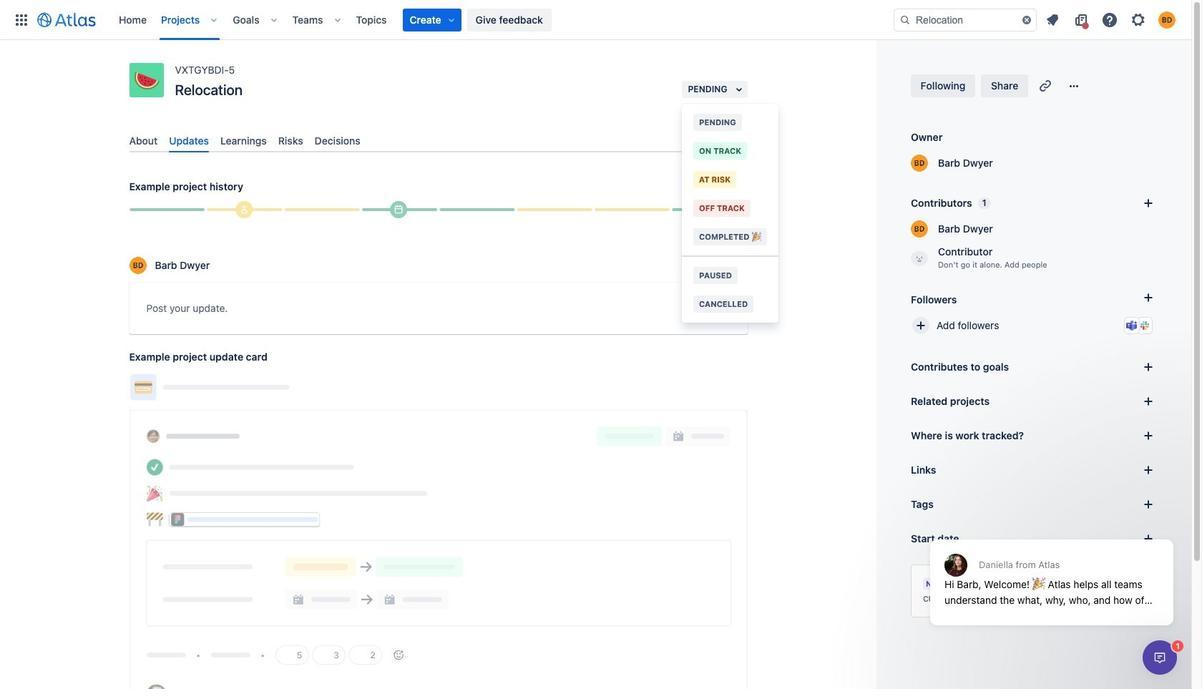 Task type: describe. For each thing, give the bounding box(es) containing it.
Main content area, start typing to enter text. text field
[[146, 300, 730, 322]]

notifications image
[[1044, 11, 1062, 28]]

2 group from the top
[[682, 256, 779, 323]]

switch to... image
[[13, 11, 30, 28]]

add follower image
[[913, 317, 930, 334]]

add link image
[[1140, 462, 1157, 479]]

add team or contributors image
[[1140, 195, 1157, 212]]

0 vertical spatial dialog
[[923, 505, 1181, 636]]

1 group from the top
[[682, 104, 779, 256]]

help image
[[1102, 11, 1119, 28]]

search image
[[900, 14, 911, 25]]

add a follower image
[[1140, 289, 1157, 306]]

add tag image
[[1140, 496, 1157, 513]]



Task type: vqa. For each thing, say whether or not it's contained in the screenshot.
right your existing Atlassian products icon
no



Task type: locate. For each thing, give the bounding box(es) containing it.
clear search session image
[[1021, 14, 1033, 25]]

close banner image
[[1134, 577, 1145, 588]]

dialog
[[923, 505, 1181, 636], [1143, 641, 1177, 675]]

group
[[682, 104, 779, 256], [682, 256, 779, 323]]

tab list
[[123, 129, 753, 153]]

add work tracking links image
[[1140, 427, 1157, 445]]

1 vertical spatial dialog
[[1143, 641, 1177, 675]]

top element
[[9, 0, 894, 40]]

add goals image
[[1140, 359, 1157, 376]]

settings image
[[1130, 11, 1147, 28]]

None search field
[[894, 8, 1037, 31]]

slack logo showing nan channels are connected to this project image
[[1140, 320, 1151, 331]]

add related project image
[[1140, 393, 1157, 410]]

Search field
[[894, 8, 1037, 31]]

banner
[[0, 0, 1192, 40]]

msteams logo showing  channels are connected to this project image
[[1127, 320, 1138, 331]]

menu
[[682, 104, 779, 323]]

account image
[[1159, 11, 1176, 28]]



